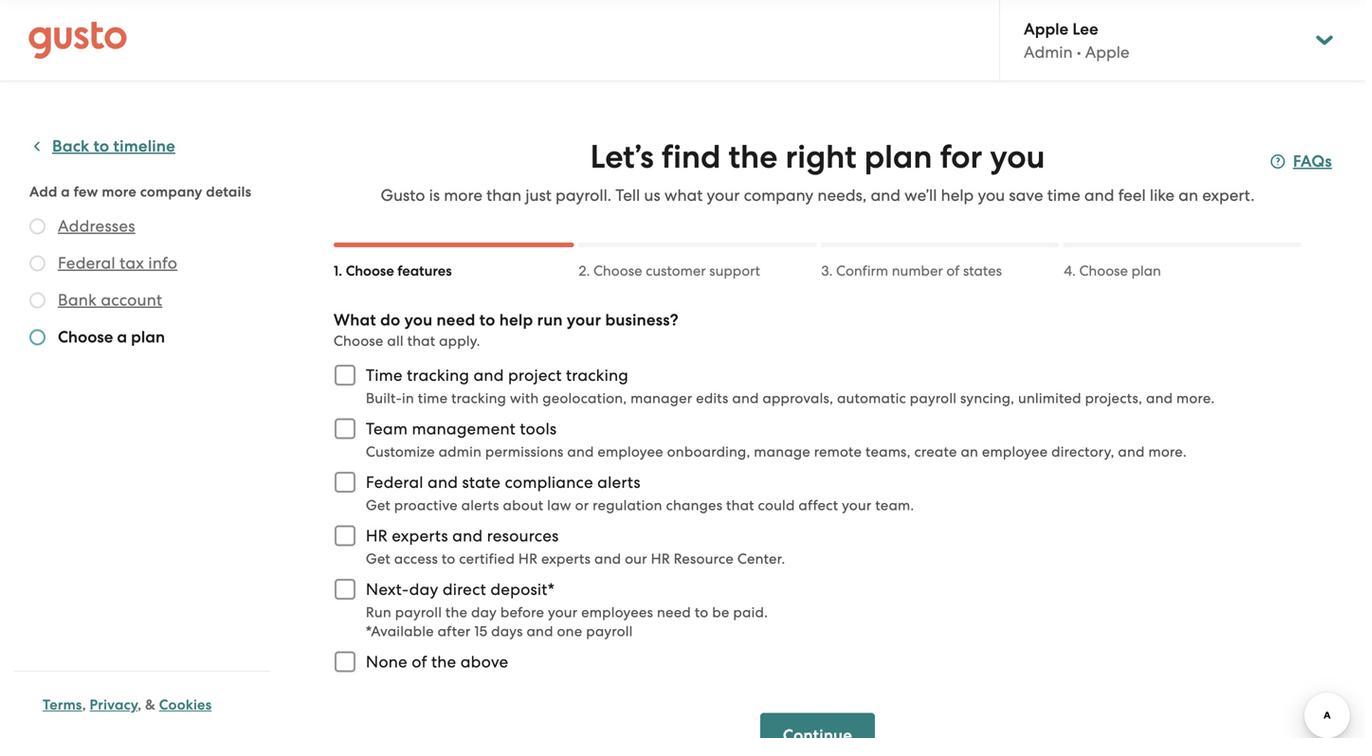 Task type: locate. For each thing, give the bounding box(es) containing it.
,
[[82, 697, 86, 714], [138, 697, 142, 714]]

plan down feel
[[1132, 263, 1162, 279]]

0 vertical spatial an
[[1179, 186, 1199, 205]]

tracking
[[407, 366, 470, 385], [566, 366, 629, 385], [451, 390, 506, 407]]

employee up regulation
[[598, 444, 664, 460]]

15
[[474, 623, 488, 640]]

1 vertical spatial a
[[117, 328, 127, 347]]

above
[[461, 653, 509, 672]]

1 horizontal spatial payroll
[[586, 623, 633, 640]]

and up certified
[[452, 527, 483, 546]]

0 horizontal spatial alerts
[[461, 497, 499, 514]]

get proactive alerts about law or regulation changes that could affect your team.
[[366, 497, 914, 514]]

more inside let's find the right plan for you gusto is more than just payroll. tell us what your company needs, and we'll help you save time and feel like an expert.
[[444, 186, 483, 205]]

0 vertical spatial apple
[[1024, 19, 1069, 39]]

the inside run payroll the day before your employees need to be paid. *available after 15 days and one payroll
[[446, 605, 468, 621]]

federal
[[58, 254, 115, 273], [366, 473, 424, 492]]

an right create
[[961, 444, 979, 460]]

1 vertical spatial plan
[[1132, 263, 1162, 279]]

1 horizontal spatial of
[[947, 263, 960, 279]]

company down 'timeline'
[[140, 183, 202, 201]]

a for choose
[[117, 328, 127, 347]]

to right back
[[93, 137, 109, 156]]

payroll up "*available"
[[395, 605, 442, 621]]

0 vertical spatial plan
[[865, 138, 933, 176]]

team.
[[876, 497, 914, 514]]

1 get from the top
[[366, 497, 391, 514]]

get
[[366, 497, 391, 514], [366, 551, 391, 568]]

and right edits at the bottom of the page
[[732, 390, 759, 407]]

3 check image from the top
[[29, 293, 46, 309]]

1 vertical spatial check image
[[29, 256, 46, 272]]

your right the run
[[567, 311, 601, 330]]

choose for choose plan
[[1080, 263, 1128, 279]]

apple right the •
[[1086, 42, 1130, 61]]

in
[[402, 390, 414, 407]]

1 , from the left
[[82, 697, 86, 714]]

0 vertical spatial check image
[[29, 219, 46, 235]]

2 get from the top
[[366, 551, 391, 568]]

of right none on the left of page
[[412, 653, 427, 672]]

next-
[[366, 580, 409, 599]]

1 vertical spatial get
[[366, 551, 391, 568]]

0 horizontal spatial of
[[412, 653, 427, 672]]

0 horizontal spatial help
[[500, 311, 533, 330]]

help inside let's find the right plan for you gusto is more than just payroll. tell us what your company needs, and we'll help you save time and feel like an expert.
[[941, 186, 974, 205]]

1 vertical spatial alerts
[[461, 497, 499, 514]]

and up 'proactive'
[[428, 473, 458, 492]]

choose plan
[[1080, 263, 1162, 279]]

your up one
[[548, 605, 578, 621]]

and right directory,
[[1118, 444, 1145, 460]]

you right do
[[405, 311, 433, 330]]

about
[[503, 497, 544, 514]]

2 horizontal spatial payroll
[[910, 390, 957, 407]]

the down after
[[431, 653, 456, 672]]

terms , privacy , & cookies
[[43, 697, 212, 714]]

back to timeline button
[[29, 135, 175, 158]]

2 vertical spatial plan
[[131, 328, 165, 347]]

company down right
[[744, 186, 814, 205]]

check image
[[29, 219, 46, 235], [29, 256, 46, 272], [29, 293, 46, 309]]

0 vertical spatial payroll
[[910, 390, 957, 407]]

Federal and state compliance alerts checkbox
[[324, 462, 366, 504]]

choose up 'business?'
[[594, 263, 642, 279]]

bank account
[[58, 291, 162, 310]]

1 horizontal spatial ,
[[138, 697, 142, 714]]

you left save
[[978, 186, 1005, 205]]

needs,
[[818, 186, 867, 205]]

tax
[[120, 254, 144, 273]]

proactive
[[394, 497, 458, 514]]

0 vertical spatial the
[[729, 138, 778, 176]]

of
[[947, 263, 960, 279], [412, 653, 427, 672]]

geolocation,
[[543, 390, 627, 407]]

federal inside button
[[58, 254, 115, 273]]

onboarding,
[[667, 444, 751, 460]]

1 horizontal spatial help
[[941, 186, 974, 205]]

employee
[[598, 444, 664, 460], [982, 444, 1048, 460]]

0 horizontal spatial employee
[[598, 444, 664, 460]]

0 vertical spatial federal
[[58, 254, 115, 273]]

the up after
[[446, 605, 468, 621]]

0 horizontal spatial that
[[407, 333, 435, 349]]

, left &
[[138, 697, 142, 714]]

team management tools
[[366, 420, 557, 439]]

choose customer support
[[594, 263, 760, 279]]

0 horizontal spatial company
[[140, 183, 202, 201]]

create
[[915, 444, 957, 460]]

0 vertical spatial help
[[941, 186, 974, 205]]

back to timeline
[[52, 137, 175, 156]]

more. right directory,
[[1149, 444, 1187, 460]]

that right all
[[407, 333, 435, 349]]

experts up access
[[392, 527, 448, 546]]

of left states
[[947, 263, 960, 279]]

2 check image from the top
[[29, 256, 46, 272]]

1 horizontal spatial day
[[471, 605, 497, 621]]

day down access
[[409, 580, 439, 599]]

what do you need to help run your business? choose all that apply.
[[334, 311, 679, 349]]

you up save
[[990, 138, 1045, 176]]

the for of
[[431, 653, 456, 672]]

federal and state compliance alerts
[[366, 473, 641, 492]]

1 horizontal spatial an
[[1179, 186, 1199, 205]]

experts down resources
[[541, 551, 591, 568]]

the
[[729, 138, 778, 176], [446, 605, 468, 621], [431, 653, 456, 672]]

1 horizontal spatial a
[[117, 328, 127, 347]]

0 vertical spatial time
[[1048, 186, 1081, 205]]

a down the account
[[117, 328, 127, 347]]

get up the next-
[[366, 551, 391, 568]]

2 vertical spatial the
[[431, 653, 456, 672]]

0 horizontal spatial an
[[961, 444, 979, 460]]

0 vertical spatial day
[[409, 580, 439, 599]]

federal down customize
[[366, 473, 424, 492]]

more right is
[[444, 186, 483, 205]]

1 horizontal spatial that
[[726, 497, 755, 514]]

home image
[[28, 21, 127, 59]]

0 vertical spatial experts
[[392, 527, 448, 546]]

choose
[[346, 263, 394, 280], [594, 263, 642, 279], [1080, 263, 1128, 279], [58, 328, 113, 347], [334, 333, 384, 349]]

choose for choose a plan
[[58, 328, 113, 347]]

0 vertical spatial get
[[366, 497, 391, 514]]

1 horizontal spatial need
[[657, 605, 691, 621]]

plan up 'we'll'
[[865, 138, 933, 176]]

1 horizontal spatial more
[[444, 186, 483, 205]]

a left few
[[61, 183, 70, 201]]

hr
[[366, 527, 388, 546], [519, 551, 538, 568], [651, 551, 670, 568]]

that
[[407, 333, 435, 349], [726, 497, 755, 514]]

0 vertical spatial need
[[437, 311, 476, 330]]

more.
[[1177, 390, 1215, 407], [1149, 444, 1187, 460]]

0 horizontal spatial ,
[[82, 697, 86, 714]]

is
[[429, 186, 440, 205]]

that inside what do you need to help run your business? choose all that apply.
[[407, 333, 435, 349]]

and down before
[[527, 623, 553, 640]]

hr right our
[[651, 551, 670, 568]]

hr up the next-
[[366, 527, 388, 546]]

2 employee from the left
[[982, 444, 1048, 460]]

the right find
[[729, 138, 778, 176]]

need inside what do you need to help run your business? choose all that apply.
[[437, 311, 476, 330]]

0 horizontal spatial day
[[409, 580, 439, 599]]

need left be
[[657, 605, 691, 621]]

1 horizontal spatial apple
[[1086, 42, 1130, 61]]

to inside back to timeline "button"
[[93, 137, 109, 156]]

that left could
[[726, 497, 755, 514]]

hr down resources
[[519, 551, 538, 568]]

and right projects,
[[1146, 390, 1173, 407]]

edits
[[696, 390, 729, 407]]

the inside let's find the right plan for you gusto is more than just payroll. tell us what your company needs, and we'll help you save time and feel like an expert.
[[729, 138, 778, 176]]

0 horizontal spatial time
[[418, 390, 448, 407]]

the for find
[[729, 138, 778, 176]]

0 horizontal spatial a
[[61, 183, 70, 201]]

2 vertical spatial you
[[405, 311, 433, 330]]

1 horizontal spatial federal
[[366, 473, 424, 492]]

and down apply.
[[474, 366, 504, 385]]

1 horizontal spatial employee
[[982, 444, 1048, 460]]

choose up what
[[346, 263, 394, 280]]

a
[[61, 183, 70, 201], [117, 328, 127, 347]]

1 vertical spatial that
[[726, 497, 755, 514]]

your left team.
[[842, 497, 872, 514]]

time right save
[[1048, 186, 1081, 205]]

alerts
[[598, 473, 641, 492], [461, 497, 499, 514]]

1 vertical spatial need
[[657, 605, 691, 621]]

need up apply.
[[437, 311, 476, 330]]

time right "in"
[[418, 390, 448, 407]]

alerts up regulation
[[598, 473, 641, 492]]

choose inside choose a plan 'list'
[[58, 328, 113, 347]]

2 vertical spatial check image
[[29, 293, 46, 309]]

none
[[366, 653, 408, 672]]

choose down bank
[[58, 328, 113, 347]]

need
[[437, 311, 476, 330], [657, 605, 691, 621]]

lee
[[1073, 19, 1099, 39]]

0 horizontal spatial plan
[[131, 328, 165, 347]]

0 horizontal spatial need
[[437, 311, 476, 330]]

compliance
[[505, 473, 593, 492]]

0 horizontal spatial federal
[[58, 254, 115, 273]]

apple up admin
[[1024, 19, 1069, 39]]

more right few
[[102, 183, 137, 201]]

1 horizontal spatial company
[[744, 186, 814, 205]]

number
[[892, 263, 943, 279]]

federal up bank
[[58, 254, 115, 273]]

employee down syncing,
[[982, 444, 1048, 460]]

federal tax info button
[[58, 252, 178, 275]]

, left privacy on the bottom of the page
[[82, 697, 86, 714]]

1 vertical spatial experts
[[541, 551, 591, 568]]

get up the hr experts and resources checkbox
[[366, 497, 391, 514]]

directory,
[[1052, 444, 1115, 460]]

few
[[74, 183, 98, 201]]

1 vertical spatial the
[[446, 605, 468, 621]]

terms link
[[43, 697, 82, 714]]

choose down feel
[[1080, 263, 1128, 279]]

payroll.
[[556, 186, 612, 205]]

to up apply.
[[480, 311, 495, 330]]

0 vertical spatial that
[[407, 333, 435, 349]]

alerts down state at the bottom left of page
[[461, 497, 499, 514]]

to inside run payroll the day before your employees need to be paid. *available after 15 days and one payroll
[[695, 605, 709, 621]]

choose a plan list
[[29, 215, 263, 353]]

more. right projects,
[[1177, 390, 1215, 407]]

1 horizontal spatial plan
[[865, 138, 933, 176]]

time inside let's find the right plan for you gusto is more than just payroll. tell us what your company needs, and we'll help you save time and feel like an expert.
[[1048, 186, 1081, 205]]

payroll
[[910, 390, 957, 407], [395, 605, 442, 621], [586, 623, 633, 640]]

choose down what
[[334, 333, 384, 349]]

tracking up geolocation,
[[566, 366, 629, 385]]

plan
[[865, 138, 933, 176], [1132, 263, 1162, 279], [131, 328, 165, 347]]

tracking down time tracking and project tracking
[[451, 390, 506, 407]]

payroll up create
[[910, 390, 957, 407]]

1 vertical spatial day
[[471, 605, 497, 621]]

1 vertical spatial federal
[[366, 473, 424, 492]]

1 horizontal spatial time
[[1048, 186, 1081, 205]]

check image for federal tax info
[[29, 256, 46, 272]]

check image for bank account
[[29, 293, 46, 309]]

Next-day direct deposit* checkbox
[[324, 569, 366, 611]]

to left be
[[695, 605, 709, 621]]

run payroll the day before your employees need to be paid. *available after 15 days and one payroll
[[366, 605, 768, 640]]

automatic
[[837, 390, 906, 407]]

you
[[990, 138, 1045, 176], [978, 186, 1005, 205], [405, 311, 433, 330]]

help right 'we'll'
[[941, 186, 974, 205]]

confirm
[[836, 263, 889, 279]]

help left the run
[[500, 311, 533, 330]]

the for payroll
[[446, 605, 468, 621]]

experts
[[392, 527, 448, 546], [541, 551, 591, 568]]

0 horizontal spatial payroll
[[395, 605, 442, 621]]

payroll down employees
[[586, 623, 633, 640]]

check image for addresses
[[29, 219, 46, 235]]

0 horizontal spatial more
[[102, 183, 137, 201]]

day up 15
[[471, 605, 497, 621]]

0 vertical spatial a
[[61, 183, 70, 201]]

tracking up "in"
[[407, 366, 470, 385]]

2 vertical spatial payroll
[[586, 623, 633, 640]]

save
[[1009, 186, 1044, 205]]

we'll
[[905, 186, 937, 205]]

1 check image from the top
[[29, 219, 46, 235]]

bank account button
[[58, 289, 162, 312]]

choose a plan
[[58, 328, 165, 347]]

0 vertical spatial alerts
[[598, 473, 641, 492]]

a inside 'list'
[[117, 328, 127, 347]]

day inside run payroll the day before your employees need to be paid. *available after 15 days and one payroll
[[471, 605, 497, 621]]

add
[[29, 183, 57, 201]]

1 vertical spatial help
[[500, 311, 533, 330]]

plan down the account
[[131, 328, 165, 347]]

an right like
[[1179, 186, 1199, 205]]

your right what
[[707, 186, 740, 205]]

time
[[366, 366, 403, 385]]

account
[[101, 291, 162, 310]]

federal for federal tax info
[[58, 254, 115, 273]]



Task type: vqa. For each thing, say whether or not it's contained in the screenshot.
Help Center Link
no



Task type: describe. For each thing, give the bounding box(es) containing it.
0 horizontal spatial experts
[[392, 527, 448, 546]]

law
[[547, 497, 572, 514]]

choose for choose features
[[346, 263, 394, 280]]

0 vertical spatial more.
[[1177, 390, 1215, 407]]

run
[[366, 605, 392, 621]]

team
[[366, 420, 408, 439]]

be
[[712, 605, 730, 621]]

federal tax info
[[58, 254, 178, 273]]

manage
[[754, 444, 811, 460]]

projects,
[[1085, 390, 1143, 407]]

teams,
[[866, 444, 911, 460]]

or
[[575, 497, 589, 514]]

2 , from the left
[[138, 697, 142, 714]]

terms
[[43, 697, 82, 714]]

choose for choose customer support
[[594, 263, 642, 279]]

for
[[940, 138, 983, 176]]

1 vertical spatial of
[[412, 653, 427, 672]]

permissions
[[485, 444, 564, 460]]

remote
[[814, 444, 862, 460]]

customize admin permissions and employee onboarding, manage remote teams, create an employee directory, and more.
[[366, 444, 1187, 460]]

None of the above checkbox
[[324, 642, 366, 683]]

customer
[[646, 263, 706, 279]]

1 vertical spatial an
[[961, 444, 979, 460]]

1 vertical spatial apple
[[1086, 42, 1130, 61]]

your inside let's find the right plan for you gusto is more than just payroll. tell us what your company needs, and we'll help you save time and feel like an expert.
[[707, 186, 740, 205]]

&
[[145, 697, 156, 714]]

admin
[[1024, 42, 1073, 61]]

faqs button
[[1271, 150, 1333, 173]]

0 vertical spatial you
[[990, 138, 1045, 176]]

plan inside 'list'
[[131, 328, 165, 347]]

could
[[758, 497, 795, 514]]

next-day direct deposit*
[[366, 580, 555, 599]]

Team management tools checkbox
[[324, 408, 366, 450]]

a for add
[[61, 183, 70, 201]]

let's
[[590, 138, 654, 176]]

unlimited
[[1018, 390, 1082, 407]]

business?
[[605, 311, 679, 330]]

paid.
[[733, 605, 768, 621]]

center.
[[738, 551, 786, 568]]

admin
[[439, 444, 482, 460]]

Time tracking and project tracking checkbox
[[324, 355, 366, 396]]

addresses
[[58, 217, 135, 236]]

addresses button
[[58, 215, 135, 238]]

built-in time tracking with geolocation, manager edits and approvals, automatic payroll syncing, unlimited projects, and more.
[[366, 390, 1215, 407]]

deposit*
[[491, 580, 555, 599]]

confirm number of states
[[836, 263, 1002, 279]]

your inside run payroll the day before your employees need to be paid. *available after 15 days and one payroll
[[548, 605, 578, 621]]

expert.
[[1203, 186, 1255, 205]]

just
[[526, 186, 552, 205]]

details
[[206, 183, 251, 201]]

and inside run payroll the day before your employees need to be paid. *available after 15 days and one payroll
[[527, 623, 553, 640]]

affect
[[799, 497, 839, 514]]

HR experts and resources checkbox
[[324, 515, 366, 557]]

choose inside what do you need to help run your business? choose all that apply.
[[334, 333, 384, 349]]

your inside what do you need to help run your business? choose all that apply.
[[567, 311, 601, 330]]

0 horizontal spatial apple
[[1024, 19, 1069, 39]]

built-
[[366, 390, 402, 407]]

time tracking and project tracking
[[366, 366, 629, 385]]

2 horizontal spatial hr
[[651, 551, 670, 568]]

1 vertical spatial more.
[[1149, 444, 1187, 460]]

plan inside let's find the right plan for you gusto is more than just payroll. tell us what your company needs, and we'll help you save time and feel like an expert.
[[865, 138, 933, 176]]

our
[[625, 551, 647, 568]]

let's find the right plan for you gusto is more than just payroll. tell us what your company needs, and we'll help you save time and feel like an expert.
[[381, 138, 1255, 205]]

like
[[1150, 186, 1175, 205]]

check image
[[29, 330, 46, 346]]

certified
[[459, 551, 515, 568]]

need inside run payroll the day before your employees need to be paid. *available after 15 days and one payroll
[[657, 605, 691, 621]]

access
[[394, 551, 438, 568]]

approvals,
[[763, 390, 834, 407]]

•
[[1077, 42, 1082, 61]]

find
[[662, 138, 721, 176]]

get for federal
[[366, 497, 391, 514]]

and left 'we'll'
[[871, 186, 901, 205]]

apple lee admin • apple
[[1024, 19, 1130, 61]]

to inside what do you need to help run your business? choose all that apply.
[[480, 311, 495, 330]]

syncing,
[[961, 390, 1015, 407]]

1 vertical spatial you
[[978, 186, 1005, 205]]

you inside what do you need to help run your business? choose all that apply.
[[405, 311, 433, 330]]

support
[[710, 263, 760, 279]]

and up the compliance
[[567, 444, 594, 460]]

run
[[537, 311, 563, 330]]

state
[[462, 473, 501, 492]]

and left feel
[[1085, 186, 1115, 205]]

add a few more company details
[[29, 183, 251, 201]]

before
[[501, 605, 544, 621]]

federal for federal and state compliance alerts
[[366, 473, 424, 492]]

1 horizontal spatial hr
[[519, 551, 538, 568]]

all
[[387, 333, 404, 349]]

management
[[412, 420, 516, 439]]

1 horizontal spatial alerts
[[598, 473, 641, 492]]

to down hr experts and resources
[[442, 551, 456, 568]]

help inside what do you need to help run your business? choose all that apply.
[[500, 311, 533, 330]]

project
[[508, 366, 562, 385]]

bank
[[58, 291, 97, 310]]

customize
[[366, 444, 435, 460]]

0 vertical spatial of
[[947, 263, 960, 279]]

get for hr
[[366, 551, 391, 568]]

get access to certified hr experts and our hr resource center.
[[366, 551, 786, 568]]

1 horizontal spatial experts
[[541, 551, 591, 568]]

changes
[[666, 497, 723, 514]]

states
[[963, 263, 1002, 279]]

what
[[334, 311, 376, 330]]

resources
[[487, 527, 559, 546]]

tell
[[616, 186, 640, 205]]

0 horizontal spatial hr
[[366, 527, 388, 546]]

1 vertical spatial payroll
[[395, 605, 442, 621]]

2 horizontal spatial plan
[[1132, 263, 1162, 279]]

with
[[510, 390, 539, 407]]

cookies button
[[159, 694, 212, 717]]

do
[[380, 311, 401, 330]]

an inside let's find the right plan for you gusto is more than just payroll. tell us what your company needs, and we'll help you save time and feel like an expert.
[[1179, 186, 1199, 205]]

*available
[[366, 623, 434, 640]]

and left our
[[595, 551, 621, 568]]

than
[[487, 186, 522, 205]]

back
[[52, 137, 89, 156]]

us
[[644, 186, 661, 205]]

1 vertical spatial time
[[418, 390, 448, 407]]

features
[[398, 263, 452, 280]]

choose features
[[346, 263, 452, 280]]

one
[[557, 623, 583, 640]]

what
[[665, 186, 703, 205]]

company inside let's find the right plan for you gusto is more than just payroll. tell us what your company needs, and we'll help you save time and feel like an expert.
[[744, 186, 814, 205]]

1 employee from the left
[[598, 444, 664, 460]]

employees
[[581, 605, 653, 621]]

apply.
[[439, 333, 480, 349]]

after
[[438, 623, 471, 640]]

timeline
[[113, 137, 175, 156]]

gusto
[[381, 186, 425, 205]]



